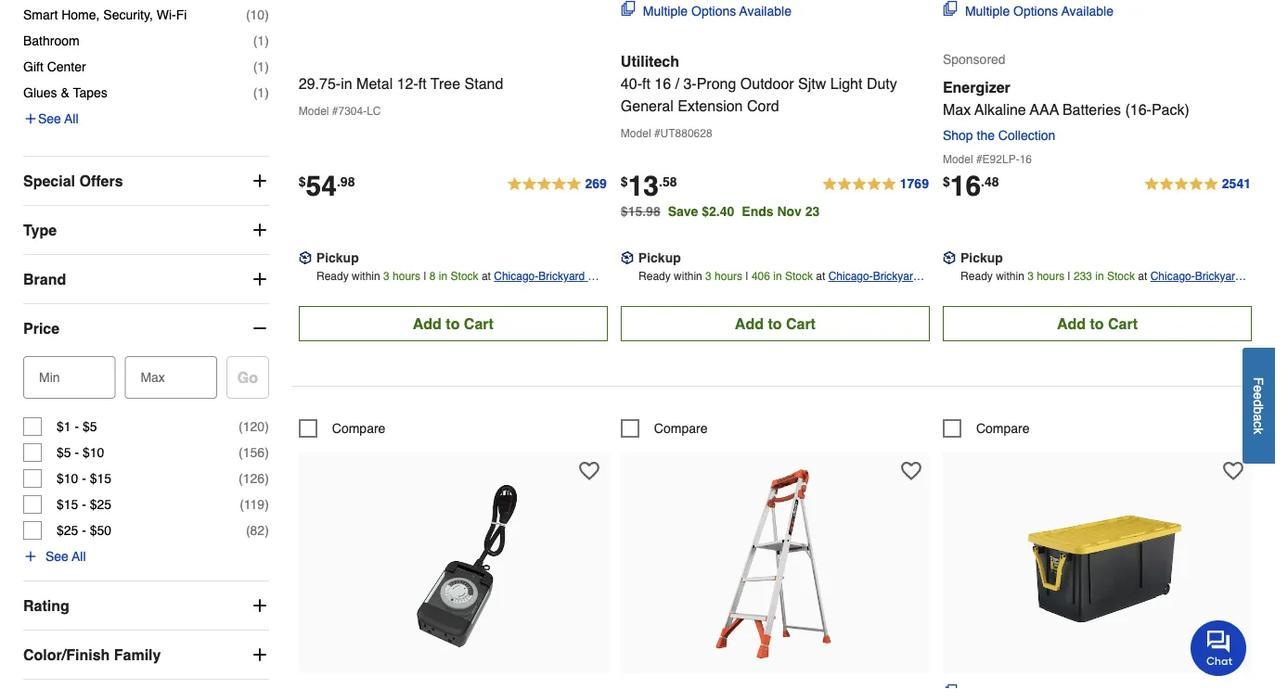 Task type: describe. For each thing, give the bounding box(es) containing it.
8
[[430, 270, 436, 283]]

shop
[[943, 128, 973, 143]]

color/finish family
[[23, 647, 161, 664]]

utilitech 15-amps 125-volt 2-outlet plug-in countdown indoor or outdoor lighting timer image
[[351, 462, 555, 667]]

go button
[[226, 357, 269, 400]]

actual price $13.58 element
[[621, 171, 677, 203]]

1 vertical spatial $5
[[57, 446, 71, 461]]

light
[[830, 75, 863, 92]]

( for $25 - $50
[[246, 524, 250, 539]]

0 horizontal spatial $25
[[57, 524, 78, 539]]

29.75-in metal 12-ft tree stand
[[299, 75, 503, 92]]

1 ft from the left
[[418, 75, 427, 92]]

chat invite button image
[[1191, 620, 1247, 677]]

security,
[[103, 8, 153, 23]]

rating button
[[23, 582, 269, 631]]

| for 406
[[746, 270, 749, 283]]

0 vertical spatial see
[[38, 112, 61, 127]]

plus image inside see all button
[[23, 550, 38, 565]]

ut880628
[[660, 127, 712, 140]]

ready within 3 hours | 406 in stock at chicago-brickyard lowe's
[[639, 270, 923, 302]]

ready within 3 hours | 233 in stock at chicago-brickyard lowe's
[[961, 270, 1245, 302]]

model # 7304-lc
[[299, 105, 381, 118]]

( for gift center
[[253, 60, 257, 75]]

1 vertical spatial see
[[45, 550, 69, 565]]

chicago-brickyard lowe's button for ready within 3 hours | 233 in stock at chicago-brickyard lowe's
[[1151, 268, 1252, 302]]

chicago- for ready within 3 hours | 233 in stock at chicago-brickyard lowe's
[[1151, 270, 1195, 283]]

options for first multiple options available link from the left
[[691, 4, 736, 19]]

# for e92lp-16
[[976, 153, 982, 166]]

plus image inside brand button
[[250, 271, 269, 289]]

1 horizontal spatial $10
[[83, 446, 104, 461]]

pickup for ready within 3 hours | 8 in stock at chicago-brickyard lowe's
[[316, 251, 359, 266]]

$1
[[57, 420, 71, 435]]

pickup image for ready within 3 hours | 8 in stock at chicago-brickyard lowe's
[[299, 252, 312, 265]]

offers
[[79, 173, 123, 190]]

multiple options available for first multiple options available link from the left
[[643, 4, 792, 19]]

compare for the 5013943287 element
[[976, 422, 1030, 436]]

d
[[1252, 400, 1266, 407]]

plus image for color/finish family
[[250, 646, 269, 665]]

plus image for special offers
[[250, 172, 269, 191]]

model for model # e92lp-16
[[943, 153, 973, 166]]

at for 8
[[482, 270, 491, 283]]

add for 2nd "add to cart" button from left
[[735, 315, 764, 333]]

smart home, security, wi-fi
[[23, 8, 187, 23]]

brand button
[[23, 256, 269, 304]]

lowe's for 406
[[828, 289, 863, 302]]

2 cart from the left
[[786, 315, 816, 333]]

2 heart outline image from the left
[[901, 462, 921, 482]]

- for $25
[[82, 524, 86, 539]]

to for 2nd "add to cart" button from left
[[768, 315, 782, 333]]

to for 3rd "add to cart" button
[[1090, 315, 1104, 333]]

pickup image for ready within 3 hours | 233 in stock at chicago-brickyard lowe's
[[943, 252, 956, 265]]

hours for 233
[[1037, 270, 1065, 283]]

model # ut880628
[[621, 127, 712, 140]]

chicago-brickyard lowe's button for ready within 3 hours | 8 in stock at chicago-brickyard lowe's
[[494, 268, 608, 302]]

available for first multiple options available link from the left
[[739, 4, 792, 19]]

utilitech
[[621, 53, 679, 70]]

2 multiple options available link from the left
[[943, 1, 1114, 21]]

shop the collection link
[[943, 128, 1063, 143]]

( 10 )
[[246, 8, 269, 23]]

- for $5
[[75, 446, 79, 461]]

stock for 406
[[785, 270, 813, 283]]

) for smart home, security, wi-fi
[[265, 8, 269, 23]]

16 for ft
[[655, 75, 671, 92]]

$5 - $10
[[57, 446, 104, 461]]

type
[[23, 222, 57, 239]]

lowe's for 233
[[1151, 289, 1185, 302]]

5013943287 element
[[943, 420, 1030, 438]]

ready for ready within 3 hours | 406 in stock at chicago-brickyard lowe's
[[639, 270, 671, 283]]

smart
[[23, 8, 58, 23]]

special
[[23, 173, 75, 190]]

ready for ready within 3 hours | 8 in stock at chicago-brickyard lowe's
[[316, 270, 349, 283]]

compare for 5014300771 element
[[332, 422, 386, 436]]

10
[[250, 8, 265, 23]]

b
[[1252, 407, 1266, 414]]

1 1 from the top
[[257, 34, 265, 49]]

1 vertical spatial all
[[72, 550, 86, 565]]

( for glues & tapes
[[253, 86, 257, 101]]

1769 button
[[821, 174, 930, 196]]

in left metal
[[341, 75, 352, 92]]

general
[[621, 97, 674, 114]]

269
[[585, 177, 607, 191]]

actual price $16.48 element
[[943, 171, 999, 203]]

ready within 3 hours | 8 in stock at chicago-brickyard lowe's
[[316, 270, 588, 302]]

) for gift center
[[265, 60, 269, 75]]

go
[[237, 369, 258, 387]]

1 horizontal spatial 16
[[950, 171, 981, 203]]

sjtw
[[798, 75, 826, 92]]

| for 233
[[1068, 270, 1071, 283]]

1 vertical spatial see all
[[45, 550, 86, 565]]

brickyard for ready within 3 hours | 233 in stock at chicago-brickyard lowe's
[[1195, 270, 1242, 283]]

multiple for first multiple options available link from the left
[[643, 4, 688, 19]]

model for model # 7304-lc
[[299, 105, 329, 118]]

compare for "5014114195" element
[[654, 422, 708, 436]]

max inside energizer max alkaline aaa batteries (16-pack)
[[943, 101, 971, 118]]

lowe's for 8
[[494, 289, 528, 302]]

chicago-brickyard lowe's button for ready within 3 hours | 406 in stock at chicago-brickyard lowe's
[[828, 268, 930, 302]]

ready for ready within 3 hours | 233 in stock at chicago-brickyard lowe's
[[961, 270, 993, 283]]

0 horizontal spatial $15
[[57, 498, 78, 513]]

1 ( 1 ) from the top
[[253, 34, 269, 49]]

tapes
[[73, 86, 107, 101]]

wi-
[[157, 8, 176, 23]]

1 heart outline image from the left
[[579, 462, 599, 482]]

2 add to cart button from the left
[[621, 307, 930, 342]]

glues & tapes
[[23, 86, 107, 101]]

rating
[[23, 598, 69, 615]]

1 vertical spatial $10
[[57, 472, 78, 487]]

fi
[[176, 8, 187, 23]]

( 1 ) for &
[[253, 86, 269, 101]]

$2.40
[[702, 204, 734, 219]]

1 horizontal spatial $5
[[83, 420, 97, 435]]

$ 16 .48
[[943, 171, 999, 203]]

available for 1st multiple options available link from right
[[1062, 4, 1114, 19]]

( for $1 - $5
[[239, 420, 243, 435]]

save
[[668, 204, 698, 219]]

- for $15
[[82, 498, 86, 513]]

options for 1st multiple options available link from right
[[1013, 4, 1058, 19]]

$50
[[90, 524, 112, 539]]

13
[[628, 171, 659, 203]]

brand
[[23, 271, 66, 288]]

2 add to cart from the left
[[735, 315, 816, 333]]

( for $15 - $25
[[240, 498, 244, 513]]

(16-
[[1125, 101, 1152, 118]]

type button
[[23, 206, 269, 255]]

1 for center
[[257, 60, 265, 75]]

in for ready within 3 hours | 8 in stock at chicago-brickyard lowe's
[[439, 270, 448, 283]]

1 horizontal spatial $15
[[90, 472, 112, 487]]

savings save $2.40 element
[[668, 204, 827, 219]]

model # e92lp-16
[[943, 153, 1032, 166]]

) for $15 - $25
[[265, 498, 269, 513]]

5 stars image for 54
[[506, 174, 608, 196]]

( for $10 - $15
[[239, 472, 243, 487]]

metal
[[356, 75, 393, 92]]

color/finish family button
[[23, 632, 269, 680]]

lc
[[367, 105, 381, 118]]

special offers
[[23, 173, 123, 190]]

pickup for ready within 3 hours | 406 in stock at chicago-brickyard lowe's
[[638, 251, 681, 266]]

( 156 )
[[239, 446, 269, 461]]

( 126 )
[[239, 472, 269, 487]]

bathroom
[[23, 34, 80, 49]]

.48
[[981, 174, 999, 189]]

hours for 406
[[715, 270, 743, 283]]

3 add to cart button from the left
[[943, 307, 1252, 342]]

$15 - $25
[[57, 498, 112, 513]]

little giant ladders xtra-lite plus 5-ft aluminum type 1aa-375-lb load capacity step ladder image
[[673, 462, 877, 667]]

$ 13 .58
[[621, 171, 677, 203]]

project source commander x-large 75-gallons (300-quart) black and yellow heavy duty rolling tote with standard snap lid image
[[995, 462, 1199, 667]]

stock for 8
[[451, 270, 478, 283]]

tree
[[431, 75, 460, 92]]

color/finish
[[23, 647, 110, 664]]

7304-
[[338, 105, 367, 118]]

2541 button
[[1143, 174, 1252, 196]]

5014300771 element
[[299, 420, 386, 438]]

1 cart from the left
[[464, 315, 494, 333]]

( 120 )
[[239, 420, 269, 435]]

# for ut880628
[[654, 127, 660, 140]]

glues
[[23, 86, 57, 101]]

utilitech 40-ft 16 / 3-prong outdoor sjtw light duty general extension cord
[[621, 53, 897, 114]]

3-
[[683, 75, 697, 92]]

1 multiple options available link from the left
[[621, 1, 792, 21]]

heart outline image
[[1223, 462, 1243, 482]]

5 stars image for 13
[[821, 174, 930, 196]]

ends
[[742, 204, 774, 219]]

f
[[1252, 377, 1266, 385]]

269 button
[[506, 174, 608, 196]]

collection
[[998, 128, 1056, 143]]

| for 8
[[424, 270, 426, 283]]

.58
[[659, 174, 677, 189]]

) for $10 - $15
[[265, 472, 269, 487]]

multiple options available for 1st multiple options available link from right
[[965, 4, 1114, 19]]



Task type: vqa. For each thing, say whether or not it's contained in the screenshot.
middle compare
yes



Task type: locate. For each thing, give the bounding box(es) containing it.
2 5 stars image from the left
[[821, 174, 930, 196]]

lowe's
[[494, 289, 528, 302], [828, 289, 863, 302], [1151, 289, 1185, 302]]

outdoor
[[740, 75, 794, 92]]

2 options from the left
[[1013, 4, 1058, 19]]

e up the d
[[1252, 385, 1266, 392]]

119
[[244, 498, 265, 513]]

2 horizontal spatial #
[[976, 153, 982, 166]]

29.75-in metal 12-ft tree stand link
[[299, 53, 608, 95]]

pickup down actual price $16.48 element on the top
[[960, 251, 1003, 266]]

multiple up utilitech
[[643, 4, 688, 19]]

$5 right "$1"
[[83, 420, 97, 435]]

2 pickup from the left
[[638, 251, 681, 266]]

add to cart down the ready within 3 hours | 233 in stock at chicago-brickyard lowe's
[[1057, 315, 1138, 333]]

shop the collection
[[943, 128, 1056, 143]]

2 horizontal spatial chicago-
[[1151, 270, 1195, 283]]

( 1 ) for center
[[253, 60, 269, 75]]

1 chicago- from the left
[[494, 270, 539, 283]]

energizer
[[943, 79, 1011, 96]]

2 horizontal spatial compare
[[976, 422, 1030, 436]]

to down ready within 3 hours | 406 in stock at chicago-brickyard lowe's
[[768, 315, 782, 333]]

2 add from the left
[[735, 315, 764, 333]]

2 horizontal spatial at
[[1138, 270, 1147, 283]]

available
[[739, 4, 792, 19], [1062, 4, 1114, 19]]

multiple for 1st multiple options available link from right
[[965, 4, 1010, 19]]

at right '406'
[[816, 270, 825, 283]]

3 ( 1 ) from the top
[[253, 86, 269, 101]]

82
[[250, 524, 265, 539]]

plus image inside rating button
[[250, 597, 269, 616]]

a
[[1252, 414, 1266, 421]]

stock right 233
[[1107, 270, 1135, 283]]

3 inside ready within 3 hours | 8 in stock at chicago-brickyard lowe's
[[383, 270, 390, 283]]

plus image
[[23, 112, 38, 127], [250, 271, 269, 289]]

2 available from the left
[[1062, 4, 1114, 19]]

actual price $54.98 element
[[299, 171, 355, 203]]

0 horizontal spatial model
[[299, 105, 329, 118]]

pickup image down 54
[[299, 252, 312, 265]]

at inside the ready within 3 hours | 233 in stock at chicago-brickyard lowe's
[[1138, 270, 1147, 283]]

3 inside ready within 3 hours | 406 in stock at chicago-brickyard lowe's
[[705, 270, 712, 283]]

2 horizontal spatial pickup image
[[943, 252, 956, 265]]

$ right 1769
[[943, 174, 950, 189]]

extension
[[678, 97, 743, 114]]

all down $25 - $50
[[72, 550, 86, 565]]

3 chicago-brickyard lowe's button from the left
[[1151, 268, 1252, 302]]

3 ready from the left
[[961, 270, 993, 283]]

1 horizontal spatial options
[[1013, 4, 1058, 19]]

0 horizontal spatial compare
[[332, 422, 386, 436]]

8 ) from the top
[[265, 498, 269, 513]]

- for $1
[[75, 420, 79, 435]]

to for 3rd "add to cart" button from the right
[[446, 315, 460, 333]]

brickyard for ready within 3 hours | 8 in stock at chicago-brickyard lowe's
[[539, 270, 585, 283]]

2 horizontal spatial ready
[[961, 270, 993, 283]]

0 vertical spatial $10
[[83, 446, 104, 461]]

brickyard inside ready within 3 hours | 8 in stock at chicago-brickyard lowe's
[[539, 270, 585, 283]]

1 horizontal spatial 3
[[705, 270, 712, 283]]

1 horizontal spatial multiple options available
[[965, 4, 1114, 19]]

( 119 )
[[240, 498, 269, 513]]

lowe's inside ready within 3 hours | 8 in stock at chicago-brickyard lowe's
[[494, 289, 528, 302]]

0 vertical spatial 1
[[257, 34, 265, 49]]

pickup image
[[299, 252, 312, 265], [621, 252, 634, 265], [943, 252, 956, 265]]

0 vertical spatial #
[[332, 105, 338, 118]]

# down general
[[654, 127, 660, 140]]

3 for 233
[[1028, 270, 1034, 283]]

pickup down "actual price $54.98" element
[[316, 251, 359, 266]]

$5 down "$1"
[[57, 446, 71, 461]]

2 vertical spatial #
[[976, 153, 982, 166]]

k
[[1252, 428, 1266, 434]]

ready inside the ready within 3 hours | 233 in stock at chicago-brickyard lowe's
[[961, 270, 993, 283]]

) for $5 - $10
[[265, 446, 269, 461]]

2 ft from the left
[[642, 75, 650, 92]]

max down price button
[[141, 371, 165, 386]]

plus image for type
[[250, 221, 269, 240]]

1 options from the left
[[691, 4, 736, 19]]

$25
[[90, 498, 112, 513], [57, 524, 78, 539]]

| left 233
[[1068, 270, 1071, 283]]

chicago- right 8
[[494, 270, 539, 283]]

add to cart down ready within 3 hours | 406 in stock at chicago-brickyard lowe's
[[735, 315, 816, 333]]

see all button down glues
[[23, 110, 79, 129]]

ready inside ready within 3 hours | 8 in stock at chicago-brickyard lowe's
[[316, 270, 349, 283]]

f e e d b a c k
[[1252, 377, 1266, 434]]

to down ready within 3 hours | 8 in stock at chicago-brickyard lowe's
[[446, 315, 460, 333]]

multiple
[[643, 4, 688, 19], [965, 4, 1010, 19]]

5 ) from the top
[[265, 420, 269, 435]]

1 pickup image from the left
[[299, 252, 312, 265]]

$1 - $5
[[57, 420, 97, 435]]

#
[[332, 105, 338, 118], [654, 127, 660, 140], [976, 153, 982, 166]]

stock inside ready within 3 hours | 8 in stock at chicago-brickyard lowe's
[[451, 270, 478, 283]]

0 vertical spatial $15
[[90, 472, 112, 487]]

54
[[306, 171, 337, 203]]

duty
[[867, 75, 897, 92]]

1 hours from the left
[[393, 270, 420, 283]]

# down 29.75-
[[332, 105, 338, 118]]

ends nov 23 element
[[742, 204, 827, 219]]

1 vertical spatial $25
[[57, 524, 78, 539]]

compare
[[332, 422, 386, 436], [654, 422, 708, 436], [976, 422, 1030, 436]]

$ inside $ 13 .58
[[621, 174, 628, 189]]

# up .48
[[976, 153, 982, 166]]

pickup image for ready within 3 hours | 406 in stock at chicago-brickyard lowe's
[[621, 252, 634, 265]]

1 vertical spatial 1
[[257, 60, 265, 75]]

cart down ready within 3 hours | 8 in stock at chicago-brickyard lowe's
[[464, 315, 494, 333]]

add down 233
[[1057, 315, 1086, 333]]

1 vertical spatial plus image
[[250, 271, 269, 289]]

1 vertical spatial model
[[621, 127, 651, 140]]

0 horizontal spatial heart outline image
[[579, 462, 599, 482]]

1 horizontal spatial at
[[816, 270, 825, 283]]

$10 - $15
[[57, 472, 112, 487]]

0 vertical spatial ( 1 )
[[253, 34, 269, 49]]

3 pickup image from the left
[[943, 252, 956, 265]]

&
[[61, 86, 69, 101]]

2 horizontal spatial hours
[[1037, 270, 1065, 283]]

1 horizontal spatial ft
[[642, 75, 650, 92]]

0 vertical spatial model
[[299, 105, 329, 118]]

16 for e92lp-
[[1020, 153, 1032, 166]]

hours inside ready within 3 hours | 8 in stock at chicago-brickyard lowe's
[[393, 270, 420, 283]]

stock inside the ready within 3 hours | 233 in stock at chicago-brickyard lowe's
[[1107, 270, 1135, 283]]

within
[[352, 270, 380, 283], [674, 270, 702, 283], [996, 270, 1024, 283]]

3 add from the left
[[1057, 315, 1086, 333]]

$ left '.98'
[[299, 174, 306, 189]]

3 pickup from the left
[[960, 251, 1003, 266]]

options up energizer max alkaline aaa batteries (16-pack)
[[1013, 4, 1058, 19]]

model for model # ut880628
[[621, 127, 651, 140]]

pickup
[[316, 251, 359, 266], [638, 251, 681, 266], [960, 251, 1003, 266]]

0 horizontal spatial $5
[[57, 446, 71, 461]]

2 horizontal spatial stock
[[1107, 270, 1135, 283]]

to down the ready within 3 hours | 233 in stock at chicago-brickyard lowe's
[[1090, 315, 1104, 333]]

| inside the ready within 3 hours | 233 in stock at chicago-brickyard lowe's
[[1068, 270, 1071, 283]]

hours for 8
[[393, 270, 420, 283]]

stand
[[465, 75, 503, 92]]

ft up general
[[642, 75, 650, 92]]

1 horizontal spatial ready
[[639, 270, 671, 283]]

ready inside ready within 3 hours | 406 in stock at chicago-brickyard lowe's
[[639, 270, 671, 283]]

1 horizontal spatial compare
[[654, 422, 708, 436]]

in for ready within 3 hours | 406 in stock at chicago-brickyard lowe's
[[773, 270, 782, 283]]

2 horizontal spatial |
[[1068, 270, 1071, 283]]

16 inside utilitech 40-ft 16 / 3-prong outdoor sjtw light duty general extension cord
[[655, 75, 671, 92]]

3 1 from the top
[[257, 86, 265, 101]]

in inside ready within 3 hours | 8 in stock at chicago-brickyard lowe's
[[439, 270, 448, 283]]

3 left 8
[[383, 270, 390, 283]]

cart down the ready within 3 hours | 233 in stock at chicago-brickyard lowe's
[[1108, 315, 1138, 333]]

within left 233
[[996, 270, 1024, 283]]

add down ready within 3 hours | 8 in stock at chicago-brickyard lowe's
[[413, 315, 442, 333]]

1 horizontal spatial 5 stars image
[[821, 174, 930, 196]]

) for glues & tapes
[[265, 86, 269, 101]]

in inside ready within 3 hours | 406 in stock at chicago-brickyard lowe's
[[773, 270, 782, 283]]

alkaline
[[975, 101, 1026, 118]]

within for ready within 3 hours | 233 in stock at chicago-brickyard lowe's
[[996, 270, 1024, 283]]

1 horizontal spatial chicago-brickyard lowe's button
[[828, 268, 930, 302]]

see all down $25 - $50
[[45, 550, 86, 565]]

$ right 269
[[621, 174, 628, 189]]

12-
[[397, 75, 418, 92]]

available up the outdoor
[[739, 4, 792, 19]]

e
[[1252, 385, 1266, 392], [1252, 392, 1266, 400]]

0 horizontal spatial ready
[[316, 270, 349, 283]]

ready down "actual price $54.98" element
[[316, 270, 349, 283]]

1 stock from the left
[[451, 270, 478, 283]]

multiple up sponsored
[[965, 4, 1010, 19]]

0 horizontal spatial #
[[332, 105, 338, 118]]

1 add to cart button from the left
[[299, 307, 608, 342]]

multiple options available
[[643, 4, 792, 19], [965, 4, 1114, 19]]

ready down $15.98
[[639, 270, 671, 283]]

multiple options available link up "prong"
[[621, 1, 792, 21]]

chicago- inside ready within 3 hours | 8 in stock at chicago-brickyard lowe's
[[494, 270, 539, 283]]

see all button down $25 - $50
[[23, 548, 86, 567]]

multiple options available up "prong"
[[643, 4, 792, 19]]

$15 up $15 - $25
[[90, 472, 112, 487]]

add down '406'
[[735, 315, 764, 333]]

1 horizontal spatial plus image
[[250, 271, 269, 289]]

2 stock from the left
[[785, 270, 813, 283]]

options
[[691, 4, 736, 19], [1013, 4, 1058, 19]]

1 | from the left
[[424, 270, 426, 283]]

| inside ready within 3 hours | 8 in stock at chicago-brickyard lowe's
[[424, 270, 426, 283]]

1 compare from the left
[[332, 422, 386, 436]]

all
[[64, 112, 79, 127], [72, 550, 86, 565]]

- down $1 - $5
[[75, 446, 79, 461]]

0 horizontal spatial 3
[[383, 270, 390, 283]]

0 vertical spatial all
[[64, 112, 79, 127]]

stock for 233
[[1107, 270, 1135, 283]]

gift
[[23, 60, 43, 75]]

/
[[675, 75, 679, 92]]

ft left tree
[[418, 75, 427, 92]]

0 vertical spatial see all
[[38, 112, 79, 127]]

-
[[75, 420, 79, 435], [75, 446, 79, 461], [82, 472, 86, 487], [82, 498, 86, 513], [82, 524, 86, 539]]

5 stars image containing 1769
[[821, 174, 930, 196]]

options up "prong"
[[691, 4, 736, 19]]

within inside the ready within 3 hours | 233 in stock at chicago-brickyard lowe's
[[996, 270, 1024, 283]]

3 left '406'
[[705, 270, 712, 283]]

3 compare from the left
[[976, 422, 1030, 436]]

in for ready within 3 hours | 233 in stock at chicago-brickyard lowe's
[[1095, 270, 1104, 283]]

- right "$1"
[[75, 420, 79, 435]]

3 lowe's from the left
[[1151, 289, 1185, 302]]

2 multiple options available from the left
[[965, 4, 1114, 19]]

2 horizontal spatial 3
[[1028, 270, 1034, 283]]

heart outline image
[[579, 462, 599, 482], [901, 462, 921, 482]]

5 stars image
[[506, 174, 608, 196], [821, 174, 930, 196], [1143, 174, 1252, 196]]

1 horizontal spatial #
[[654, 127, 660, 140]]

$15 up $25 - $50
[[57, 498, 78, 513]]

2 hours from the left
[[715, 270, 743, 283]]

2 horizontal spatial 16
[[1020, 153, 1032, 166]]

1 horizontal spatial $25
[[90, 498, 112, 513]]

chicago- for ready within 3 hours | 406 in stock at chicago-brickyard lowe's
[[828, 270, 873, 283]]

2 | from the left
[[746, 270, 749, 283]]

2 horizontal spatial add to cart button
[[943, 307, 1252, 342]]

0 horizontal spatial 16
[[655, 75, 671, 92]]

1 horizontal spatial multiple
[[965, 4, 1010, 19]]

4 ) from the top
[[265, 86, 269, 101]]

plus image inside special offers "button"
[[250, 172, 269, 191]]

max up shop at the right top of the page
[[943, 101, 971, 118]]

chicago-
[[494, 270, 539, 283], [828, 270, 873, 283], [1151, 270, 1195, 283]]

0 horizontal spatial hours
[[393, 270, 420, 283]]

3 within from the left
[[996, 270, 1024, 283]]

add to cart button down ready within 3 hours | 8 in stock at chicago-brickyard lowe's
[[299, 307, 608, 342]]

1 horizontal spatial lowe's
[[828, 289, 863, 302]]

0 vertical spatial 16
[[655, 75, 671, 92]]

hours left '406'
[[715, 270, 743, 283]]

1 3 from the left
[[383, 270, 390, 283]]

chicago- inside ready within 3 hours | 406 in stock at chicago-brickyard lowe's
[[828, 270, 873, 283]]

1 horizontal spatial max
[[943, 101, 971, 118]]

stock right 8
[[451, 270, 478, 283]]

pickup image down the $ 16 .48
[[943, 252, 956, 265]]

1 add to cart from the left
[[413, 315, 494, 333]]

chicago- right '406'
[[828, 270, 873, 283]]

3 at from the left
[[1138, 270, 1147, 283]]

1 horizontal spatial add
[[735, 315, 764, 333]]

$10 up $10 - $15
[[83, 446, 104, 461]]

16 left "/" on the right top of the page
[[655, 75, 671, 92]]

3 left 233
[[1028, 270, 1034, 283]]

1769
[[900, 177, 929, 191]]

was price $15.98 element
[[621, 200, 668, 219]]

hours
[[393, 270, 420, 283], [715, 270, 743, 283], [1037, 270, 1065, 283]]

$10
[[83, 446, 104, 461], [57, 472, 78, 487]]

compare inside the 5013943287 element
[[976, 422, 1030, 436]]

1 brickyard from the left
[[539, 270, 585, 283]]

$25 - $50
[[57, 524, 112, 539]]

at inside ready within 3 hours | 406 in stock at chicago-brickyard lowe's
[[816, 270, 825, 283]]

$ inside $ 54 .98
[[299, 174, 306, 189]]

2 pickup image from the left
[[621, 252, 634, 265]]

plus image
[[250, 172, 269, 191], [250, 221, 269, 240], [23, 550, 38, 565], [250, 597, 269, 616], [250, 646, 269, 665]]

1 horizontal spatial add to cart
[[735, 315, 816, 333]]

2 chicago- from the left
[[828, 270, 873, 283]]

$ for 16
[[943, 174, 950, 189]]

1 horizontal spatial within
[[674, 270, 702, 283]]

within left 8
[[352, 270, 380, 283]]

5014114195 element
[[621, 420, 708, 438]]

- for $10
[[82, 472, 86, 487]]

e92lp-
[[982, 153, 1020, 166]]

all down glues & tapes
[[64, 112, 79, 127]]

0 horizontal spatial chicago-
[[494, 270, 539, 283]]

1 e from the top
[[1252, 385, 1266, 392]]

in right 8
[[439, 270, 448, 283]]

in right '406'
[[773, 270, 782, 283]]

2 multiple from the left
[[965, 4, 1010, 19]]

0 horizontal spatial multiple options available link
[[621, 1, 792, 21]]

2 horizontal spatial cart
[[1108, 315, 1138, 333]]

in right 233
[[1095, 270, 1104, 283]]

hours inside the ready within 3 hours | 233 in stock at chicago-brickyard lowe's
[[1037, 270, 1065, 283]]

2 3 from the left
[[705, 270, 712, 283]]

2 ( 1 ) from the top
[[253, 60, 269, 75]]

9 ) from the top
[[265, 524, 269, 539]]

- left $50 on the bottom left
[[82, 524, 86, 539]]

compare inside 5014300771 element
[[332, 422, 386, 436]]

add to cart button down ready within 3 hours | 406 in stock at chicago-brickyard lowe's
[[621, 307, 930, 342]]

2 horizontal spatial add
[[1057, 315, 1086, 333]]

( for $5 - $10
[[239, 446, 243, 461]]

2 1 from the top
[[257, 60, 265, 75]]

16 down model # e92lp-16
[[950, 171, 981, 203]]

within for ready within 3 hours | 8 in stock at chicago-brickyard lowe's
[[352, 270, 380, 283]]

multiple options available link up sponsored
[[943, 1, 1114, 21]]

family
[[114, 647, 161, 664]]

within down save
[[674, 270, 702, 283]]

see down glues
[[38, 112, 61, 127]]

0 vertical spatial plus image
[[23, 112, 38, 127]]

0 horizontal spatial $10
[[57, 472, 78, 487]]

add to cart button down the ready within 3 hours | 233 in stock at chicago-brickyard lowe's
[[943, 307, 1252, 342]]

pickup down $15.98
[[638, 251, 681, 266]]

see all down &
[[38, 112, 79, 127]]

1 vertical spatial max
[[141, 371, 165, 386]]

3 to from the left
[[1090, 315, 1104, 333]]

0 horizontal spatial ft
[[418, 75, 427, 92]]

chicago-brickyard lowe's button
[[494, 268, 608, 302], [828, 268, 930, 302], [1151, 268, 1252, 302]]

0 horizontal spatial within
[[352, 270, 380, 283]]

at right 8
[[482, 270, 491, 283]]

plus image for rating
[[250, 597, 269, 616]]

5 stars image containing 269
[[506, 174, 608, 196]]

1 vertical spatial $15
[[57, 498, 78, 513]]

) for $25 - $50
[[265, 524, 269, 539]]

chicago- inside the ready within 3 hours | 233 in stock at chicago-brickyard lowe's
[[1151, 270, 1195, 283]]

plus image up minus image
[[250, 271, 269, 289]]

3 cart from the left
[[1108, 315, 1138, 333]]

plus image down glues
[[23, 112, 38, 127]]

within inside ready within 3 hours | 406 in stock at chicago-brickyard lowe's
[[674, 270, 702, 283]]

sponsored
[[943, 52, 1006, 67]]

pack)
[[1152, 101, 1190, 118]]

3 brickyard from the left
[[1195, 270, 1242, 283]]

) for bathroom
[[265, 34, 269, 49]]

model down general
[[621, 127, 651, 140]]

price
[[23, 320, 60, 337]]

2 horizontal spatial $
[[943, 174, 950, 189]]

add for 3rd "add to cart" button from the right
[[413, 315, 442, 333]]

add to cart down ready within 3 hours | 8 in stock at chicago-brickyard lowe's
[[413, 315, 494, 333]]

3 add to cart from the left
[[1057, 315, 1138, 333]]

0 vertical spatial $25
[[90, 498, 112, 513]]

2 horizontal spatial chicago-brickyard lowe's button
[[1151, 268, 1252, 302]]

0 vertical spatial max
[[943, 101, 971, 118]]

multiple options available link
[[621, 1, 792, 21], [943, 1, 1114, 21]]

1 horizontal spatial to
[[768, 315, 782, 333]]

brickyard inside the ready within 3 hours | 233 in stock at chicago-brickyard lowe's
[[1195, 270, 1242, 283]]

2 see all button from the top
[[23, 548, 86, 567]]

1 horizontal spatial hours
[[715, 270, 743, 283]]

1 horizontal spatial heart outline image
[[901, 462, 921, 482]]

1 multiple options available from the left
[[643, 4, 792, 19]]

hours inside ready within 3 hours | 406 in stock at chicago-brickyard lowe's
[[715, 270, 743, 283]]

brickyard inside ready within 3 hours | 406 in stock at chicago-brickyard lowe's
[[873, 270, 919, 283]]

0 horizontal spatial max
[[141, 371, 165, 386]]

0 horizontal spatial brickyard
[[539, 270, 585, 283]]

29.75-
[[299, 75, 341, 92]]

in inside the ready within 3 hours | 233 in stock at chicago-brickyard lowe's
[[1095, 270, 1104, 283]]

within inside ready within 3 hours | 8 in stock at chicago-brickyard lowe's
[[352, 270, 380, 283]]

cord
[[747, 97, 779, 114]]

2 vertical spatial 1
[[257, 86, 265, 101]]

stock inside ready within 3 hours | 406 in stock at chicago-brickyard lowe's
[[785, 270, 813, 283]]

| inside ready within 3 hours | 406 in stock at chicago-brickyard lowe's
[[746, 270, 749, 283]]

max
[[943, 101, 971, 118], [141, 371, 165, 386]]

plus image inside see all button
[[23, 112, 38, 127]]

lowe's inside the ready within 3 hours | 233 in stock at chicago-brickyard lowe's
[[1151, 289, 1185, 302]]

hours left 8
[[393, 270, 420, 283]]

plus image inside "color/finish family" button
[[250, 646, 269, 665]]

2 ready from the left
[[639, 270, 671, 283]]

plus image inside "type" button
[[250, 221, 269, 240]]

chicago- for ready within 3 hours | 8 in stock at chicago-brickyard lowe's
[[494, 270, 539, 283]]

6 ) from the top
[[265, 446, 269, 461]]

3 $ from the left
[[943, 174, 950, 189]]

2 compare from the left
[[654, 422, 708, 436]]

2 horizontal spatial 5 stars image
[[1143, 174, 1252, 196]]

brickyard for ready within 3 hours | 406 in stock at chicago-brickyard lowe's
[[873, 270, 919, 283]]

0 vertical spatial see all button
[[23, 110, 79, 129]]

16 down collection
[[1020, 153, 1032, 166]]

.98
[[337, 174, 355, 189]]

0 horizontal spatial add
[[413, 315, 442, 333]]

brickyard
[[539, 270, 585, 283], [873, 270, 919, 283], [1195, 270, 1242, 283]]

0 horizontal spatial add to cart
[[413, 315, 494, 333]]

$5
[[83, 420, 97, 435], [57, 446, 71, 461]]

chicago- right 233
[[1151, 270, 1195, 283]]

0 horizontal spatial $
[[299, 174, 306, 189]]

$ for 13
[[621, 174, 628, 189]]

3 inside the ready within 3 hours | 233 in stock at chicago-brickyard lowe's
[[1028, 270, 1034, 283]]

2 chicago-brickyard lowe's button from the left
[[828, 268, 930, 302]]

pickup image down $15.98
[[621, 252, 634, 265]]

3 for 8
[[383, 270, 390, 283]]

5 stars image for 16
[[1143, 174, 1252, 196]]

0 horizontal spatial 5 stars image
[[506, 174, 608, 196]]

add
[[413, 315, 442, 333], [735, 315, 764, 333], [1057, 315, 1086, 333]]

1 lowe's from the left
[[494, 289, 528, 302]]

2 brickyard from the left
[[873, 270, 919, 283]]

1 horizontal spatial stock
[[785, 270, 813, 283]]

1 horizontal spatial pickup image
[[621, 252, 634, 265]]

1 5 stars image from the left
[[506, 174, 608, 196]]

ft inside utilitech 40-ft 16 / 3-prong outdoor sjtw light duty general extension cord
[[642, 75, 650, 92]]

1 multiple from the left
[[643, 4, 688, 19]]

7 ) from the top
[[265, 472, 269, 487]]

multiple options available up sponsored
[[965, 4, 1114, 19]]

( for bathroom
[[253, 34, 257, 49]]

ft
[[418, 75, 427, 92], [642, 75, 650, 92]]

pickup for ready within 3 hours | 233 in stock at chicago-brickyard lowe's
[[960, 251, 1003, 266]]

2 ) from the top
[[265, 34, 269, 49]]

model down 29.75-
[[299, 105, 329, 118]]

( for smart home, security, wi-fi
[[246, 8, 250, 23]]

| left 8
[[424, 270, 426, 283]]

1 $ from the left
[[299, 174, 306, 189]]

1 for &
[[257, 86, 265, 101]]

$25 up $50 on the bottom left
[[90, 498, 112, 513]]

at for 406
[[816, 270, 825, 283]]

) for $1 - $5
[[265, 420, 269, 435]]

2 lowe's from the left
[[828, 289, 863, 302]]

within for ready within 3 hours | 406 in stock at chicago-brickyard lowe's
[[674, 270, 702, 283]]

lowe's inside ready within 3 hours | 406 in stock at chicago-brickyard lowe's
[[828, 289, 863, 302]]

$10 down $5 - $10
[[57, 472, 78, 487]]

e up b
[[1252, 392, 1266, 400]]

add to cart
[[413, 315, 494, 333], [735, 315, 816, 333], [1057, 315, 1138, 333]]

1 see all button from the top
[[23, 110, 79, 129]]

0 horizontal spatial multiple options available
[[643, 4, 792, 19]]

3 stock from the left
[[1107, 270, 1135, 283]]

2 horizontal spatial to
[[1090, 315, 1104, 333]]

2 at from the left
[[816, 270, 825, 283]]

$15
[[90, 472, 112, 487], [57, 498, 78, 513]]

2 to from the left
[[768, 315, 782, 333]]

gift center
[[23, 60, 86, 75]]

3 5 stars image from the left
[[1143, 174, 1252, 196]]

0 horizontal spatial |
[[424, 270, 426, 283]]

3 ) from the top
[[265, 60, 269, 75]]

energizer max alkaline aaa batteries (16-pack)
[[943, 79, 1190, 118]]

3 chicago- from the left
[[1151, 270, 1195, 283]]

1 at from the left
[[482, 270, 491, 283]]

1 within from the left
[[352, 270, 380, 283]]

2 $ from the left
[[621, 174, 628, 189]]

2 horizontal spatial brickyard
[[1195, 270, 1242, 283]]

3 3 from the left
[[1028, 270, 1034, 283]]

2 e from the top
[[1252, 392, 1266, 400]]

compare inside "5014114195" element
[[654, 422, 708, 436]]

3 hours from the left
[[1037, 270, 1065, 283]]

3 for 406
[[705, 270, 712, 283]]

1 ready from the left
[[316, 270, 349, 283]]

see down $25 - $50
[[45, 550, 69, 565]]

)
[[265, 8, 269, 23], [265, 34, 269, 49], [265, 60, 269, 75], [265, 86, 269, 101], [265, 420, 269, 435], [265, 446, 269, 461], [265, 472, 269, 487], [265, 498, 269, 513], [265, 524, 269, 539]]

minus image
[[250, 320, 269, 338]]

2 horizontal spatial lowe's
[[1151, 289, 1185, 302]]

0 horizontal spatial stock
[[451, 270, 478, 283]]

cart down ready within 3 hours | 406 in stock at chicago-brickyard lowe's
[[786, 315, 816, 333]]

2 horizontal spatial add to cart
[[1057, 315, 1138, 333]]

3 | from the left
[[1068, 270, 1071, 283]]

- up $15 - $25
[[82, 472, 86, 487]]

stock right '406'
[[785, 270, 813, 283]]

1 available from the left
[[739, 4, 792, 19]]

see all button
[[23, 110, 79, 129], [23, 548, 86, 567]]

1 add from the left
[[413, 315, 442, 333]]

0 horizontal spatial chicago-brickyard lowe's button
[[494, 268, 608, 302]]

1 vertical spatial 16
[[1020, 153, 1032, 166]]

$25 down $15 - $25
[[57, 524, 78, 539]]

1 pickup from the left
[[316, 251, 359, 266]]

2 within from the left
[[674, 270, 702, 283]]

at right 233
[[1138, 270, 1147, 283]]

model down shop at the right top of the page
[[943, 153, 973, 166]]

0 horizontal spatial to
[[446, 315, 460, 333]]

$ 54 .98
[[299, 171, 355, 203]]

add for 3rd "add to cart" button
[[1057, 315, 1086, 333]]

$ inside the $ 16 .48
[[943, 174, 950, 189]]

0 vertical spatial $5
[[83, 420, 97, 435]]

0 horizontal spatial pickup image
[[299, 252, 312, 265]]

c
[[1252, 421, 1266, 428]]

1 chicago-brickyard lowe's button from the left
[[494, 268, 608, 302]]

ready down actual price $16.48 element on the top
[[961, 270, 993, 283]]

| left '406'
[[746, 270, 749, 283]]

406
[[752, 270, 770, 283]]

1 to from the left
[[446, 315, 460, 333]]

hours left 233
[[1037, 270, 1065, 283]]

available up energizer max alkaline aaa batteries (16-pack)
[[1062, 4, 1114, 19]]

at for 233
[[1138, 270, 1147, 283]]

2 vertical spatial model
[[943, 153, 973, 166]]

1 vertical spatial ( 1 )
[[253, 60, 269, 75]]

home,
[[61, 8, 100, 23]]

1 horizontal spatial $
[[621, 174, 628, 189]]

$15.98 save $2.40 ends nov 23
[[621, 204, 820, 219]]

1 ) from the top
[[265, 8, 269, 23]]

5 stars image containing 2541
[[1143, 174, 1252, 196]]

- up $25 - $50
[[82, 498, 86, 513]]

at inside ready within 3 hours | 8 in stock at chicago-brickyard lowe's
[[482, 270, 491, 283]]

# for 7304-lc
[[332, 105, 338, 118]]

f e e d b a c k button
[[1243, 348, 1275, 464]]

price button
[[23, 305, 269, 353]]

model
[[299, 105, 329, 118], [621, 127, 651, 140], [943, 153, 973, 166]]



